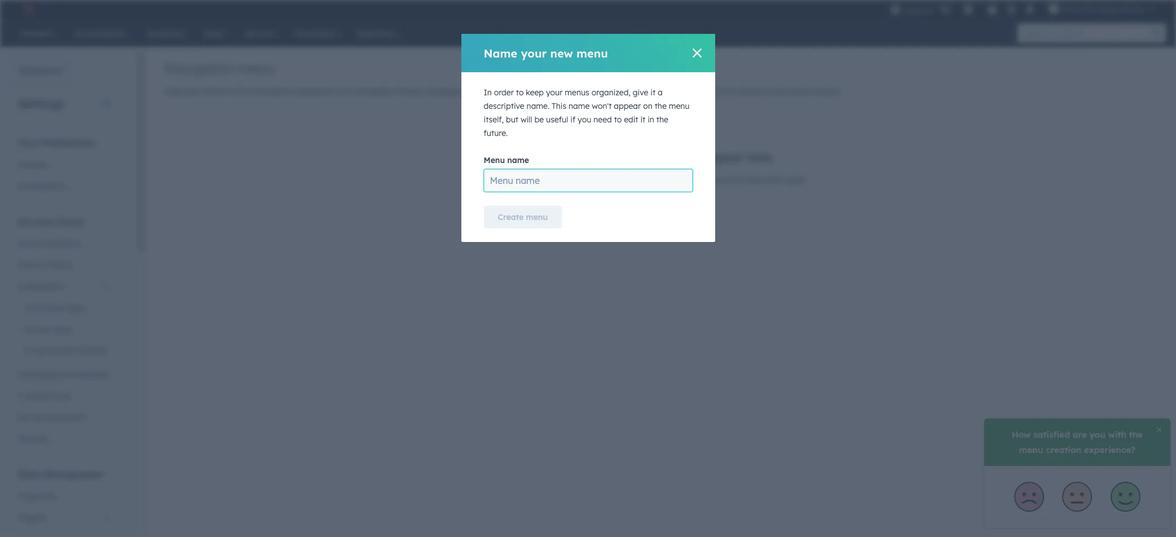 Task type: vqa. For each thing, say whether or not it's contained in the screenshot.
'Alert'
no



Task type: describe. For each thing, give the bounding box(es) containing it.
email service provider
[[25, 346, 108, 356]]

create for create a menu to help people navigate your website and find what they need.
[[517, 175, 541, 185]]

privacy & consent
[[18, 412, 86, 423]]

name
[[484, 46, 518, 60]]

data management
[[18, 469, 103, 480]]

labels
[[536, 86, 557, 96]]

if
[[571, 115, 576, 125]]

0 horizontal spatial it
[[641, 115, 646, 125]]

be
[[535, 115, 544, 125]]

apps for private apps
[[53, 324, 72, 335]]

account defaults
[[18, 239, 82, 249]]

name your new menu
[[484, 46, 608, 60]]

visitors
[[202, 86, 229, 96]]

apps for connected apps
[[67, 303, 86, 313]]

menu
[[484, 155, 505, 165]]

edit
[[624, 115, 639, 125]]

0 vertical spatial navigation
[[356, 86, 395, 96]]

help
[[164, 86, 181, 96]]

to left use
[[760, 86, 768, 96]]

setup
[[57, 216, 83, 227]]

0 vertical spatial find
[[231, 86, 246, 96]]

search button
[[1147, 24, 1166, 43]]

order
[[494, 87, 514, 98]]

menu inside in order to keep your menus organized, give it a descriptive name. this name won't appear on the menu itself, but will be useful if you need to edit it in the future.
[[669, 101, 690, 111]]

0 horizontal spatial and
[[519, 86, 534, 96]]

studio
[[1123, 5, 1145, 14]]

organized,
[[592, 87, 631, 98]]

private apps
[[25, 324, 72, 335]]

this
[[552, 101, 567, 111]]

design
[[1097, 5, 1121, 14]]

then
[[580, 86, 596, 96]]

will inside in order to keep your menus organized, give it a descriptive name. this name won't appear on the menu itself, but will be useful if you need to edit it in the future.
[[521, 115, 532, 125]]

search image
[[1153, 29, 1161, 37]]

content.
[[813, 86, 843, 96]]

to left help
[[574, 175, 581, 185]]

private
[[25, 324, 51, 335]]

provation design studio
[[1061, 5, 1145, 14]]

future.
[[484, 128, 508, 138]]

help image
[[988, 5, 998, 15]]

marketplace downloads
[[18, 370, 108, 380]]

to right go
[[611, 86, 618, 96]]

your left content.
[[794, 86, 810, 96]]

they're
[[268, 86, 293, 96]]

name inside in order to keep your menus organized, give it a descriptive name. this name won't appear on the menu itself, but will be useful if you need to edit it in the future.
[[569, 101, 590, 111]]

hubspot image
[[20, 2, 34, 16]]

create menu
[[498, 212, 548, 222]]

people
[[602, 175, 627, 185]]

settings image
[[1006, 5, 1017, 15]]

0 vertical spatial the
[[655, 101, 667, 111]]

need
[[594, 115, 612, 125]]

1 horizontal spatial and
[[714, 175, 728, 185]]

private apps link
[[11, 319, 118, 340]]

your for your preferences
[[18, 137, 39, 148]]

useful
[[546, 115, 568, 125]]

1 horizontal spatial find
[[730, 175, 745, 185]]

service
[[48, 346, 75, 356]]

create a menu to help people navigate your website and find what they need.
[[517, 175, 806, 185]]

marketplace
[[18, 370, 64, 380]]

with
[[338, 86, 353, 96]]

email
[[25, 346, 45, 356]]

general link
[[11, 154, 118, 175]]

which
[[714, 86, 735, 96]]

users & teams link
[[11, 254, 118, 276]]

account for account defaults
[[18, 239, 48, 249]]

for
[[325, 86, 336, 96]]

email service provider link
[[11, 340, 118, 362]]

users
[[18, 260, 39, 270]]

help button
[[983, 0, 1002, 18]]

here,
[[560, 86, 578, 96]]

close image
[[693, 49, 702, 58]]

connected
[[25, 303, 65, 313]]

your left website
[[664, 175, 681, 185]]

upgrade
[[903, 5, 933, 14]]

itself,
[[484, 115, 504, 125]]

to left edit
[[614, 115, 622, 125]]

notifications
[[18, 181, 66, 191]]

name.
[[527, 101, 550, 111]]

provation
[[1061, 5, 1095, 14]]

create menu button
[[484, 206, 562, 229]]

menus
[[565, 87, 590, 98]]

won't
[[592, 101, 612, 111]]

data management element
[[11, 468, 118, 537]]

looking
[[296, 86, 323, 96]]

calling icon image
[[940, 5, 950, 15]]

dashboard
[[19, 65, 62, 76]]

in order to keep your menus organized, give it a descriptive name. this name won't appear on the menu itself, but will be useful if you need to edit it in the future.
[[484, 87, 690, 138]]

properties
[[18, 491, 56, 502]]

1 vertical spatial appear
[[703, 150, 743, 164]]

1 vertical spatial what
[[747, 175, 765, 185]]

your navigation menu will appear here
[[551, 150, 772, 164]]

give
[[633, 87, 649, 98]]

appear inside in order to keep your menus organized, give it a descriptive name. this name won't appear on the menu itself, but will be useful if you need to edit it in the future.
[[614, 101, 641, 111]]

menus.
[[398, 86, 424, 96]]

use
[[770, 86, 783, 96]]

& for users
[[41, 260, 47, 270]]

new
[[550, 46, 573, 60]]

here
[[747, 150, 772, 164]]

security
[[18, 434, 48, 444]]

notifications button
[[1021, 0, 1040, 18]]

they
[[767, 175, 784, 185]]

your left the new
[[521, 46, 547, 60]]

but
[[506, 115, 519, 125]]

your for your navigation menu will appear here
[[551, 150, 577, 164]]

integrations button
[[11, 276, 118, 297]]

tracking
[[18, 391, 50, 401]]



Task type: locate. For each thing, give the bounding box(es) containing it.
1 vertical spatial &
[[48, 412, 53, 423]]

create for create menu
[[498, 212, 524, 222]]

will
[[521, 115, 532, 125], [680, 150, 699, 164]]

security link
[[11, 428, 118, 450]]

the down template
[[657, 115, 669, 125]]

1 horizontal spatial &
[[48, 412, 53, 423]]

0 horizontal spatial a
[[544, 175, 549, 185]]

properties link
[[11, 486, 118, 507]]

it right edit
[[641, 115, 646, 125]]

general
[[18, 160, 47, 170]]

marketplaces image
[[964, 5, 974, 15]]

calling icon button
[[936, 2, 955, 16]]

tracking code
[[18, 391, 71, 401]]

apps up the service
[[53, 324, 72, 335]]

1 vertical spatial your
[[551, 150, 577, 164]]

what left they
[[747, 175, 765, 185]]

find right visitors
[[231, 86, 246, 96]]

1 horizontal spatial appear
[[703, 150, 743, 164]]

0 vertical spatial create
[[517, 175, 541, 185]]

descriptive
[[484, 101, 525, 111]]

your right go
[[621, 86, 637, 96]]

navigation right the with
[[356, 86, 395, 96]]

in right use
[[785, 86, 792, 96]]

settings link
[[1004, 3, 1019, 15]]

users & teams
[[18, 260, 73, 270]]

0 vertical spatial account
[[18, 216, 55, 227]]

connected apps link
[[11, 297, 118, 319]]

consent
[[55, 412, 86, 423]]

choose
[[685, 86, 711, 96]]

0 horizontal spatial in
[[648, 115, 655, 125]]

1 vertical spatial a
[[544, 175, 549, 185]]

0 vertical spatial what
[[248, 86, 266, 96]]

name
[[569, 101, 590, 111], [507, 155, 529, 165]]

in
[[484, 87, 492, 98]]

navigation up people
[[580, 150, 642, 164]]

apps down integrations button
[[67, 303, 86, 313]]

find left they
[[730, 175, 745, 185]]

& right privacy
[[48, 412, 53, 423]]

& for privacy
[[48, 412, 53, 423]]

account
[[18, 216, 55, 227], [18, 239, 48, 249]]

data
[[18, 469, 40, 480]]

manage
[[426, 86, 457, 96]]

1 vertical spatial navigation
[[580, 150, 642, 164]]

0 horizontal spatial will
[[521, 115, 532, 125]]

will left be
[[521, 115, 532, 125]]

0 horizontal spatial appear
[[614, 101, 641, 111]]

your inside in order to keep your menus organized, give it a descriptive name. this name won't appear on the menu itself, but will be useful if you need to edit it in the future.
[[546, 87, 563, 98]]

1 horizontal spatial navigation
[[580, 150, 642, 164]]

1 vertical spatial in
[[648, 115, 655, 125]]

privacy & consent link
[[11, 407, 118, 428]]

account setup
[[18, 216, 83, 227]]

your up general at left top
[[18, 137, 39, 148]]

1 vertical spatial find
[[730, 175, 745, 185]]

will up website
[[680, 150, 699, 164]]

1 vertical spatial apps
[[53, 324, 72, 335]]

1 vertical spatial will
[[680, 150, 699, 164]]

find
[[231, 86, 246, 96], [730, 175, 745, 185]]

1 horizontal spatial name
[[569, 101, 590, 111]]

objects button
[[11, 507, 118, 529]]

your left in
[[459, 86, 476, 96]]

your right 'help'
[[183, 86, 200, 96]]

0 vertical spatial it
[[651, 87, 656, 98]]

navigate
[[629, 175, 662, 185]]

1 vertical spatial the
[[657, 115, 669, 125]]

&
[[41, 260, 47, 270], [48, 412, 53, 423]]

your
[[18, 137, 39, 148], [551, 150, 577, 164]]

your preferences
[[18, 137, 94, 148]]

1 vertical spatial and
[[714, 175, 728, 185]]

on
[[643, 101, 653, 111]]

account setup element
[[11, 216, 118, 450]]

marketplaces button
[[957, 0, 981, 18]]

1 horizontal spatial a
[[658, 87, 663, 98]]

name down menus
[[569, 101, 590, 111]]

1 vertical spatial account
[[18, 239, 48, 249]]

0 horizontal spatial your
[[18, 137, 39, 148]]

0 horizontal spatial name
[[507, 155, 529, 165]]

0 vertical spatial will
[[521, 115, 532, 125]]

0 horizontal spatial what
[[248, 86, 266, 96]]

0 vertical spatial name
[[569, 101, 590, 111]]

a inside in order to keep your menus organized, give it a descriptive name. this name won't appear on the menu itself, but will be useful if you need to edit it in the future.
[[658, 87, 663, 98]]

teams
[[49, 260, 73, 270]]

name right menu
[[507, 155, 529, 165]]

to left 'keep'
[[516, 87, 524, 98]]

dashboard link
[[0, 60, 70, 82]]

0 vertical spatial a
[[658, 87, 663, 98]]

code
[[52, 391, 71, 401]]

Menu name text field
[[484, 169, 693, 192]]

account up account defaults
[[18, 216, 55, 227]]

& right users
[[41, 260, 47, 270]]

what left the they're
[[248, 86, 266, 96]]

navigation menu
[[164, 60, 275, 77]]

provider
[[77, 346, 108, 356]]

downloads
[[66, 370, 108, 380]]

upgrade image
[[890, 5, 901, 15]]

and right website
[[714, 175, 728, 185]]

your preferences element
[[11, 137, 118, 197]]

connected apps
[[25, 303, 86, 313]]

it right give
[[651, 87, 656, 98]]

your up menu name text box
[[551, 150, 577, 164]]

0 vertical spatial and
[[519, 86, 534, 96]]

1 horizontal spatial it
[[651, 87, 656, 98]]

a right give
[[658, 87, 663, 98]]

settings
[[18, 96, 64, 111]]

you
[[578, 115, 592, 125]]

website
[[683, 175, 711, 185]]

notifications image
[[1025, 5, 1036, 15]]

privacy
[[18, 412, 45, 423]]

0 vertical spatial your
[[18, 137, 39, 148]]

create inside button
[[498, 212, 524, 222]]

go
[[599, 86, 608, 96]]

and
[[519, 86, 534, 96], [714, 175, 728, 185]]

and right links
[[519, 86, 534, 96]]

appear up website
[[703, 150, 743, 164]]

2 account from the top
[[18, 239, 48, 249]]

help
[[584, 175, 599, 185]]

to left choose
[[675, 86, 683, 96]]

to
[[611, 86, 618, 96], [675, 86, 683, 96], [760, 86, 768, 96], [516, 87, 524, 98], [614, 115, 622, 125], [574, 175, 581, 185]]

Search HubSpot search field
[[1018, 24, 1156, 43]]

links
[[501, 86, 517, 96]]

the right on
[[655, 101, 667, 111]]

james peterson image
[[1049, 4, 1059, 14]]

preferences
[[42, 137, 94, 148]]

create
[[517, 175, 541, 185], [498, 212, 524, 222]]

appear up edit
[[614, 101, 641, 111]]

1 horizontal spatial will
[[680, 150, 699, 164]]

navigation
[[356, 86, 395, 96], [580, 150, 642, 164]]

0 vertical spatial appear
[[614, 101, 641, 111]]

0 vertical spatial &
[[41, 260, 47, 270]]

notifications link
[[11, 175, 118, 197]]

provation design studio button
[[1042, 0, 1162, 18]]

menu
[[889, 0, 1163, 18]]

name your new menu dialog
[[461, 34, 715, 242]]

0 vertical spatial in
[[785, 86, 792, 96]]

0 horizontal spatial navigation
[[356, 86, 395, 96]]

1 vertical spatial it
[[641, 115, 646, 125]]

marketplace downloads link
[[11, 364, 118, 385]]

1 horizontal spatial in
[[785, 86, 792, 96]]

your up the this
[[546, 87, 563, 98]]

menu
[[577, 46, 608, 60], [239, 60, 275, 77], [478, 86, 499, 96], [737, 86, 758, 96], [669, 101, 690, 111], [645, 150, 676, 164], [551, 175, 572, 185], [526, 212, 548, 222]]

integrations
[[18, 282, 64, 292]]

1 vertical spatial name
[[507, 155, 529, 165]]

help your visitors find what they're looking for with navigation menus. manage your menu links and labels here, then go to your template to choose which menu to use in your content.
[[164, 86, 843, 96]]

a up create menu
[[544, 175, 549, 185]]

0 horizontal spatial find
[[231, 86, 246, 96]]

appear
[[614, 101, 641, 111], [703, 150, 743, 164]]

0 horizontal spatial &
[[41, 260, 47, 270]]

menu containing provation design studio
[[889, 0, 1163, 18]]

account for account setup
[[18, 216, 55, 227]]

0 vertical spatial apps
[[67, 303, 86, 313]]

in inside in order to keep your menus organized, give it a descriptive name. this name won't appear on the menu itself, but will be useful if you need to edit it in the future.
[[648, 115, 655, 125]]

defaults
[[51, 239, 82, 249]]

in down on
[[648, 115, 655, 125]]

navigation
[[164, 60, 235, 77]]

hubspot link
[[14, 2, 42, 16]]

menu inside create menu button
[[526, 212, 548, 222]]

in
[[785, 86, 792, 96], [648, 115, 655, 125]]

account defaults link
[[11, 233, 118, 254]]

management
[[43, 469, 103, 480]]

need.
[[786, 175, 806, 185]]

1 vertical spatial create
[[498, 212, 524, 222]]

tracking code link
[[11, 385, 118, 407]]

account up users
[[18, 239, 48, 249]]

1 horizontal spatial what
[[747, 175, 765, 185]]

1 account from the top
[[18, 216, 55, 227]]

menu name
[[484, 155, 529, 165]]

1 horizontal spatial your
[[551, 150, 577, 164]]



